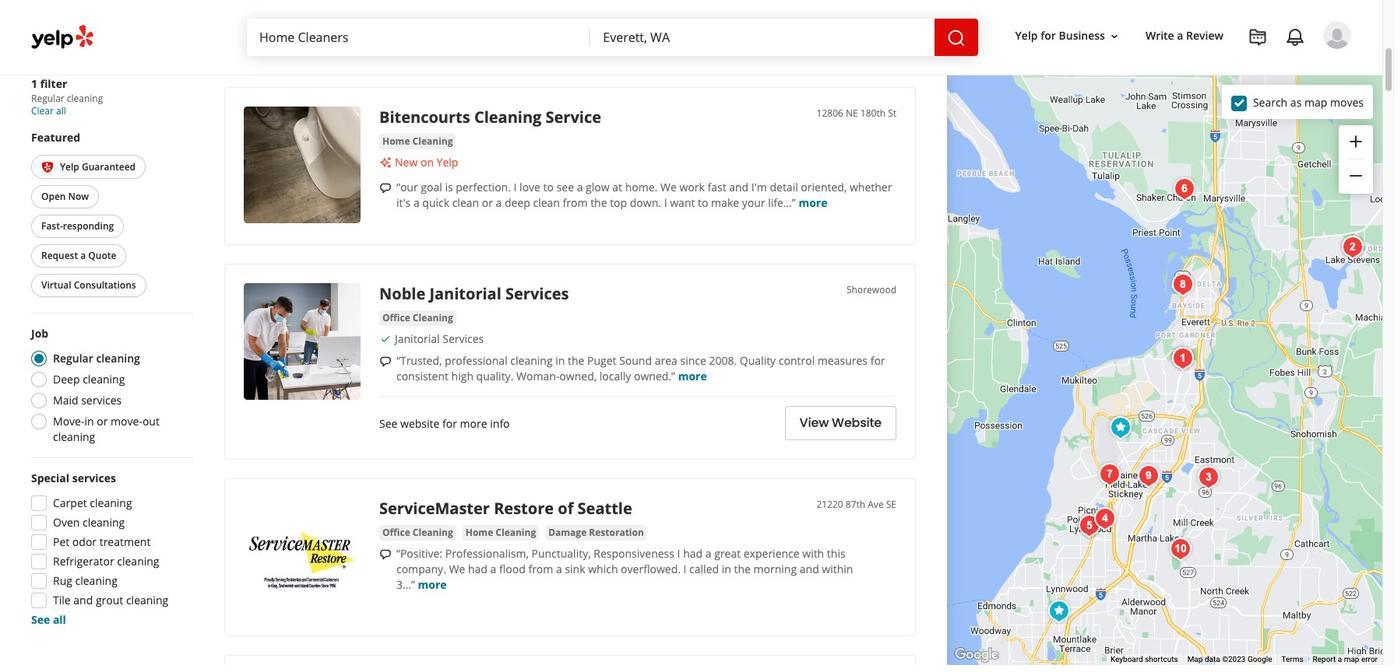 Task type: vqa. For each thing, say whether or not it's contained in the screenshot.
the bottom Photography
no



Task type: describe. For each thing, give the bounding box(es) containing it.
user actions element
[[1003, 19, 1373, 115]]

owned,
[[559, 369, 597, 384]]

map
[[1187, 656, 1203, 664]]

new
[[395, 155, 418, 170]]

within
[[822, 562, 853, 577]]

quality.
[[476, 369, 514, 384]]

responds for responds in about 30 minutes
[[269, 8, 311, 22]]

cleaning up oven cleaning
[[90, 496, 132, 511]]

urban maid image
[[1169, 174, 1200, 205]]

more link for noble janitorial services
[[678, 369, 707, 384]]

a up called
[[705, 547, 711, 561]]

refrigerator cleaning
[[53, 554, 159, 569]]

oven
[[53, 516, 80, 530]]

want
[[670, 195, 695, 210]]

keyboard shortcuts
[[1110, 656, 1178, 664]]

services for special services
[[72, 471, 116, 486]]

from inside "our goal is perfection. i love to see a glow at home. we work fast and i'm detail oriented, whether it's a quick clean or a deep clean from the top down. i want to make your life…"
[[563, 195, 588, 210]]

1 vertical spatial had
[[468, 562, 487, 577]]

for inside button
[[1041, 28, 1056, 43]]

2 clean from the left
[[533, 195, 560, 210]]

1
[[31, 76, 37, 91]]

servicemaster
[[379, 498, 490, 519]]

group containing special services
[[26, 471, 193, 628]]

16 speech v2 image for noble
[[379, 356, 392, 368]]

0 horizontal spatial for
[[442, 417, 457, 431]]

responds for responds in about 3 hours
[[738, 8, 781, 22]]

12806 ne 180th st
[[817, 107, 896, 120]]

responds in about 30 minutes
[[269, 8, 404, 22]]

area
[[655, 353, 677, 368]]

home inside home cleaning button
[[466, 526, 493, 540]]

restore
[[494, 498, 554, 519]]

2 office cleaning link from the top
[[379, 526, 456, 541]]

punctuality,
[[532, 547, 591, 561]]

down.
[[630, 195, 661, 210]]

search image
[[947, 28, 965, 47]]

1 vertical spatial services
[[443, 332, 484, 346]]

since
[[680, 353, 706, 368]]

cleaning inside 1 filter regular cleaning clear all
[[67, 92, 103, 105]]

damage restoration link
[[545, 526, 647, 541]]

pet
[[53, 535, 69, 550]]

now
[[68, 190, 89, 203]]

whether
[[850, 180, 892, 195]]

miranda cleaning service image
[[1094, 459, 1125, 491]]

see website for more info
[[379, 417, 510, 431]]

cleaning down 'treatment'
[[117, 554, 159, 569]]

review
[[1186, 28, 1223, 43]]

shorewood
[[847, 283, 896, 297]]

called
[[689, 562, 719, 577]]

about for 30 minutes
[[324, 8, 350, 22]]

google
[[1248, 656, 1272, 664]]

clear
[[31, 104, 54, 117]]

perfection.
[[456, 180, 511, 195]]

your
[[742, 195, 765, 210]]

open now
[[41, 190, 89, 203]]

"trusted,
[[396, 353, 442, 368]]

services inside noble janitorial services office cleaning
[[505, 283, 569, 304]]

map for moves
[[1304, 95, 1327, 109]]

Find text field
[[259, 29, 578, 46]]

"positive:
[[396, 547, 442, 561]]

oriented,
[[801, 180, 847, 195]]

none field near
[[603, 29, 922, 46]]

filter
[[40, 76, 67, 91]]

office cleaning button for 1st office cleaning link
[[379, 311, 456, 326]]

mi casita image
[[1337, 232, 1368, 263]]

the inside "positive: professionalism, punctuality, responsiveness i had a great experience with this company. we had a flood from a sink which overflowed. i called in the morning and within 3…"
[[734, 562, 751, 577]]

i left called
[[683, 562, 686, 577]]

a right the report
[[1338, 656, 1342, 664]]

cleaning inside "trusted, professional cleaning in the puget sound area since 2008. quality control measures for consistent high quality. woman-owned, locally owned."
[[510, 353, 553, 368]]

move-
[[53, 414, 84, 429]]

move-in or move-out cleaning
[[53, 414, 160, 445]]

office inside office cleaning link
[[382, 526, 410, 540]]

featured
[[31, 130, 80, 145]]

16 new v2 image
[[379, 156, 392, 169]]

bitencourts cleaning service link
[[379, 107, 601, 128]]

high
[[451, 369, 473, 384]]

noble janitorial services link
[[379, 283, 569, 304]]

sponsored results
[[224, 50, 340, 68]]

rug cleaning
[[53, 574, 117, 589]]

none field find
[[259, 29, 578, 46]]

damage
[[548, 526, 587, 540]]

and inside "our goal is perfection. i love to see a glow at home. we work fast and i'm detail oriented, whether it's a quick clean or a deep clean from the top down. i want to make your life…"
[[729, 180, 749, 195]]

and inside "positive: professionalism, punctuality, responsiveness i had a great experience with this company. we had a flood from a sink which overflowed. i called in the morning and within 3…"
[[800, 562, 819, 577]]

©2023
[[1222, 656, 1246, 664]]

my clean home image
[[1074, 511, 1105, 542]]

rug
[[53, 574, 72, 589]]

"trusted, professional cleaning in the puget sound area since 2008. quality control measures for consistent high quality. woman-owned, locally owned."
[[396, 353, 885, 384]]

tile
[[53, 593, 71, 608]]

21220
[[816, 498, 843, 512]]

home.
[[625, 180, 658, 195]]

woman-
[[516, 369, 559, 384]]

in for out
[[84, 414, 94, 429]]

see all button
[[31, 613, 66, 628]]

terms link
[[1281, 656, 1303, 664]]

0 horizontal spatial and
[[73, 593, 93, 608]]

1 vertical spatial all
[[53, 613, 66, 628]]

write
[[1146, 28, 1174, 43]]

16 speech v2 image for bitencourts
[[379, 182, 392, 194]]

cleaning right grout
[[126, 593, 168, 608]]

moves
[[1330, 95, 1364, 109]]

16 checkmark v2 image
[[379, 333, 392, 345]]

at
[[612, 180, 622, 195]]

quality
[[740, 353, 776, 368]]

mi casita image
[[1337, 232, 1368, 263]]

noble
[[379, 283, 425, 304]]

open now button
[[31, 185, 99, 209]]

search as map moves
[[1253, 95, 1364, 109]]

top
[[610, 195, 627, 210]]

tile and grout cleaning
[[53, 593, 168, 608]]

glow
[[586, 180, 610, 195]]

nolan p. image
[[1323, 21, 1351, 49]]

16 info v2 image
[[343, 52, 356, 64]]

a inside button
[[80, 249, 86, 262]]

21220 87th ave se
[[816, 498, 896, 512]]

virtual consultations
[[41, 279, 136, 292]]

87th
[[846, 498, 865, 512]]

the inside "our goal is perfection. i love to see a glow at home. we work fast and i'm detail oriented, whether it's a quick clean or a deep clean from the top down. i want to make your life…"
[[590, 195, 607, 210]]

st
[[888, 107, 896, 120]]

write a review
[[1146, 28, 1223, 43]]

cleaning for bitencourts
[[474, 107, 542, 128]]

treatment
[[99, 535, 151, 550]]

cleaning up pet odor treatment
[[83, 516, 125, 530]]

in for minutes
[[314, 8, 322, 22]]

request a quote
[[41, 249, 116, 262]]

yelp guaranteed
[[60, 160, 136, 173]]

12806
[[817, 107, 843, 120]]

write a review link
[[1139, 22, 1230, 50]]

view website link
[[785, 406, 896, 441]]

a down professionalism,
[[490, 562, 496, 577]]

guaranteed
[[82, 160, 136, 173]]

yelp guaranteed button
[[31, 155, 146, 179]]

2 vertical spatial more link
[[418, 578, 447, 593]]

office inside noble janitorial services office cleaning
[[382, 311, 410, 325]]

1 clean from the left
[[452, 195, 479, 210]]

cleaning for office
[[413, 526, 453, 540]]

16 yelp guaranteed v2 image
[[41, 161, 54, 174]]

home cleaning button for home cleaning link for 2nd office cleaning link from the top
[[462, 526, 539, 541]]

home cleaning link for "bitencourts cleaning service" link
[[379, 134, 456, 149]]



Task type: locate. For each thing, give the bounding box(es) containing it.
to down work
[[698, 195, 708, 210]]

0 vertical spatial home cleaning link
[[379, 134, 456, 149]]

0 vertical spatial from
[[563, 195, 588, 210]]

0 horizontal spatial had
[[468, 562, 487, 577]]

0 vertical spatial for
[[1041, 28, 1056, 43]]

regular inside option group
[[53, 351, 93, 366]]

1 about from the left
[[324, 8, 350, 22]]

more link down since
[[678, 369, 707, 384]]

minutes
[[366, 8, 404, 22]]

1 horizontal spatial none field
[[603, 29, 922, 46]]

cleaning
[[474, 107, 542, 128], [412, 135, 453, 148], [413, 311, 453, 325], [413, 526, 453, 540], [496, 526, 536, 540]]

more down since
[[678, 369, 707, 384]]

1 horizontal spatial home cleaning link
[[462, 526, 539, 541]]

0 horizontal spatial yelp
[[60, 160, 79, 173]]

servicemaster restore of seattle
[[379, 498, 632, 519]]

my clean home image
[[1074, 511, 1105, 542]]

none field down minutes
[[259, 29, 578, 46]]

cascade maids image
[[1167, 343, 1198, 375]]

company.
[[396, 562, 446, 577]]

a
[[1177, 28, 1183, 43], [577, 180, 583, 195], [413, 195, 420, 210], [496, 195, 502, 210], [80, 249, 86, 262], [705, 547, 711, 561], [490, 562, 496, 577], [556, 562, 562, 577], [1338, 656, 1342, 664]]

1 vertical spatial office
[[382, 526, 410, 540]]

in down 'great'
[[722, 562, 731, 577]]

the down 'great'
[[734, 562, 751, 577]]

0 vertical spatial office cleaning link
[[379, 311, 456, 326]]

about left '3'
[[794, 8, 819, 22]]

janitorial up 'janitorial services'
[[429, 283, 501, 304]]

1 horizontal spatial or
[[482, 195, 493, 210]]

responds
[[269, 8, 311, 22], [738, 8, 781, 22]]

2 vertical spatial the
[[734, 562, 751, 577]]

cleaning left service
[[474, 107, 542, 128]]

ne
[[846, 107, 858, 120]]

0 vertical spatial map
[[1304, 95, 1327, 109]]

2 about from the left
[[794, 8, 819, 22]]

ave
[[868, 498, 884, 512]]

the maids mill creek image
[[1133, 461, 1164, 492]]

2 vertical spatial 16 speech v2 image
[[379, 549, 392, 561]]

or inside move-in or move-out cleaning
[[97, 414, 108, 429]]

shortcuts
[[1145, 656, 1178, 664]]

1 horizontal spatial map
[[1344, 656, 1359, 664]]

services down deep cleaning
[[81, 393, 122, 408]]

deep cleaning
[[53, 372, 125, 387]]

0 vertical spatial see
[[379, 417, 397, 431]]

30
[[352, 8, 363, 22]]

1 horizontal spatial from
[[563, 195, 588, 210]]

on
[[420, 155, 434, 170]]

0 vertical spatial 16 speech v2 image
[[379, 182, 392, 194]]

regular cleaning
[[53, 351, 140, 366]]

janitorial inside noble janitorial services office cleaning
[[429, 283, 501, 304]]

office cleaning link
[[379, 311, 456, 326], [379, 526, 456, 541]]

in inside move-in or move-out cleaning
[[84, 414, 94, 429]]

see for see website for more info
[[379, 417, 397, 431]]

cleaning
[[67, 92, 103, 105], [96, 351, 140, 366], [510, 353, 553, 368], [83, 372, 125, 387], [53, 430, 95, 445], [90, 496, 132, 511], [83, 516, 125, 530], [117, 554, 159, 569], [75, 574, 117, 589], [126, 593, 168, 608]]

business
[[1059, 28, 1105, 43]]

a right see
[[577, 180, 583, 195]]

home cleaning link
[[379, 134, 456, 149], [462, 526, 539, 541]]

home cleaning button up professionalism,
[[462, 526, 539, 541]]

cleaning for home
[[496, 526, 536, 540]]

1 vertical spatial we
[[449, 562, 465, 577]]

2 office cleaning button from the top
[[379, 526, 456, 541]]

2 16 speech v2 image from the top
[[379, 356, 392, 368]]

the cleaning artists image
[[1089, 504, 1120, 535]]

0 vertical spatial to
[[543, 180, 554, 195]]

in up the owned,
[[555, 353, 565, 368]]

1 horizontal spatial responds
[[738, 8, 781, 22]]

none field down responds in about 3 hours on the top right
[[603, 29, 922, 46]]

0 horizontal spatial or
[[97, 414, 108, 429]]

odor
[[72, 535, 97, 550]]

cleaning up 'janitorial services'
[[413, 311, 453, 325]]

we for had
[[449, 562, 465, 577]]

sponsored
[[224, 50, 292, 68]]

0 horizontal spatial services
[[443, 332, 484, 346]]

more for owned,
[[678, 369, 707, 384]]

of
[[558, 498, 574, 519]]

0 vertical spatial home
[[382, 135, 410, 148]]

see
[[557, 180, 574, 195]]

0 vertical spatial services
[[505, 283, 569, 304]]

a right it's on the left of page
[[413, 195, 420, 210]]

a down punctuality,
[[556, 562, 562, 577]]

more link down "oriented,"
[[799, 195, 827, 210]]

for right measures
[[870, 353, 885, 368]]

option group
[[26, 326, 193, 445]]

1 horizontal spatial the
[[590, 195, 607, 210]]

0 vertical spatial the
[[590, 195, 607, 210]]

we up "want"
[[660, 180, 677, 195]]

0 vertical spatial we
[[660, 180, 677, 195]]

1 vertical spatial home cleaning button
[[462, 526, 539, 541]]

or inside "our goal is perfection. i love to see a glow at home. we work fast and i'm detail oriented, whether it's a quick clean or a deep clean from the top down. i want to make your life…"
[[482, 195, 493, 210]]

home cleaning button for home cleaning link corresponding to "bitencourts cleaning service" link
[[379, 134, 456, 149]]

for right website
[[442, 417, 457, 431]]

1 horizontal spatial about
[[794, 8, 819, 22]]

clean down 'love'
[[533, 195, 560, 210]]

1 16 speech v2 image from the top
[[379, 182, 392, 194]]

measures
[[818, 353, 868, 368]]

1 vertical spatial office cleaning button
[[379, 526, 456, 541]]

see for see all
[[31, 613, 50, 628]]

yelp right 16 yelp guaranteed v2 image at the left of page
[[60, 160, 79, 173]]

more for oriented,
[[799, 195, 827, 210]]

2 office from the top
[[382, 526, 410, 540]]

more left info
[[460, 417, 487, 431]]

janitorial up "trusted,
[[395, 332, 440, 346]]

1 horizontal spatial clean
[[533, 195, 560, 210]]

yelp right on
[[437, 155, 458, 170]]

sound
[[619, 353, 652, 368]]

yelp for yelp guaranteed
[[60, 160, 79, 173]]

report a map error
[[1313, 656, 1378, 664]]

more down the company.
[[418, 578, 447, 593]]

0 horizontal spatial we
[[449, 562, 465, 577]]

mama's all-in-1-cleaning and more image
[[1167, 269, 1198, 301]]

home cleaning button up new on yelp
[[379, 134, 456, 149]]

in inside "positive: professionalism, punctuality, responsiveness i had a great experience with this company. we had a flood from a sink which overflowed. i called in the morning and within 3…"
[[722, 562, 731, 577]]

in for hours
[[783, 8, 791, 22]]

1 horizontal spatial yelp
[[437, 155, 458, 170]]

control
[[779, 353, 815, 368]]

office cleaning link down noble
[[379, 311, 456, 326]]

2 horizontal spatial for
[[1041, 28, 1056, 43]]

1 vertical spatial from
[[528, 562, 553, 577]]

map
[[1304, 95, 1327, 109], [1344, 656, 1359, 664]]

0 vertical spatial regular
[[31, 92, 64, 105]]

0 vertical spatial office
[[382, 311, 410, 325]]

services for maid services
[[81, 393, 122, 408]]

0 horizontal spatial group
[[26, 471, 193, 628]]

2 horizontal spatial the
[[734, 562, 751, 577]]

0 horizontal spatial about
[[324, 8, 350, 22]]

1 vertical spatial more link
[[678, 369, 707, 384]]

home cleaning link for 2nd office cleaning link from the top
[[462, 526, 539, 541]]

office cleaning button down noble
[[379, 311, 456, 326]]

services
[[81, 393, 122, 408], [72, 471, 116, 486]]

more link down the company.
[[418, 578, 447, 593]]

2 responds from the left
[[738, 8, 781, 22]]

0 horizontal spatial none field
[[259, 29, 578, 46]]

notifications image
[[1286, 28, 1304, 47]]

in up near text box
[[783, 8, 791, 22]]

16 speech v2 image left "positive:
[[379, 549, 392, 561]]

3 16 speech v2 image from the top
[[379, 549, 392, 561]]

more down "oriented,"
[[799, 195, 827, 210]]

map for error
[[1344, 656, 1359, 664]]

1 vertical spatial 16 speech v2 image
[[379, 356, 392, 368]]

cascade maids image
[[1167, 343, 1198, 375]]

open
[[41, 190, 66, 203]]

services up carpet cleaning
[[72, 471, 116, 486]]

1 vertical spatial the
[[568, 353, 584, 368]]

request a quote button
[[31, 245, 126, 268]]

more for sink
[[418, 578, 447, 593]]

google image
[[951, 646, 1002, 666]]

0 vertical spatial or
[[482, 195, 493, 210]]

1 responds from the left
[[269, 8, 311, 22]]

projects image
[[1248, 28, 1267, 47]]

featured group
[[28, 130, 193, 301]]

bitencourts
[[379, 107, 470, 128]]

morning
[[753, 562, 797, 577]]

responds up sponsored results
[[269, 8, 311, 22]]

is
[[445, 180, 453, 195]]

all down tile
[[53, 613, 66, 628]]

1 horizontal spatial had
[[683, 547, 703, 561]]

0 horizontal spatial the
[[568, 353, 584, 368]]

16 speech v2 image
[[379, 182, 392, 194], [379, 356, 392, 368], [379, 549, 392, 561]]

2 none field from the left
[[603, 29, 922, 46]]

report a map error link
[[1313, 656, 1378, 664]]

service
[[546, 107, 601, 128]]

more link
[[799, 195, 827, 210], [678, 369, 707, 384], [418, 578, 447, 593]]

1 horizontal spatial more link
[[678, 369, 707, 384]]

request
[[41, 249, 78, 262]]

for left business
[[1041, 28, 1056, 43]]

deep
[[505, 195, 530, 210]]

0 horizontal spatial from
[[528, 562, 553, 577]]

or left the move-
[[97, 414, 108, 429]]

and down with
[[800, 562, 819, 577]]

for inside "trusted, professional cleaning in the puget sound area since 2008. quality control measures for consistent high quality. woman-owned, locally owned."
[[870, 353, 885, 368]]

1 office cleaning button from the top
[[379, 311, 456, 326]]

1 vertical spatial or
[[97, 414, 108, 429]]

0 horizontal spatial home cleaning link
[[379, 134, 456, 149]]

from down punctuality,
[[528, 562, 553, 577]]

yelp for yelp for business
[[1015, 28, 1038, 43]]

regular
[[31, 92, 64, 105], [53, 351, 93, 366]]

option group containing job
[[26, 326, 193, 445]]

home up new in the top left of the page
[[382, 135, 410, 148]]

16 speech v2 image down 16 checkmark v2 image
[[379, 356, 392, 368]]

in down maid services
[[84, 414, 94, 429]]

yelp
[[1015, 28, 1038, 43], [437, 155, 458, 170], [60, 160, 79, 173]]

responding
[[63, 220, 114, 233]]

dirty girls cleaning services image
[[1193, 463, 1224, 494]]

all inside 1 filter regular cleaning clear all
[[56, 104, 66, 117]]

2 horizontal spatial and
[[800, 562, 819, 577]]

we inside "our goal is perfection. i love to see a glow at home. we work fast and i'm detail oriented, whether it's a quick clean or a deep clean from the top down. i want to make your life…"
[[660, 180, 677, 195]]

for
[[1041, 28, 1056, 43], [870, 353, 885, 368], [442, 417, 457, 431]]

1 vertical spatial office cleaning link
[[379, 526, 456, 541]]

or
[[482, 195, 493, 210], [97, 414, 108, 429]]

home cleaning
[[466, 526, 536, 540]]

a left "deep" on the left
[[496, 195, 502, 210]]

1 horizontal spatial see
[[379, 417, 397, 431]]

start cleaning image
[[1165, 534, 1196, 565]]

0 vertical spatial janitorial
[[429, 283, 501, 304]]

about
[[324, 8, 350, 22], [794, 8, 819, 22]]

cleaning down the servicemaster
[[413, 526, 453, 540]]

i
[[514, 180, 517, 195], [664, 195, 667, 210], [677, 547, 680, 561], [683, 562, 686, 577]]

special services
[[31, 471, 116, 486]]

damage restoration
[[548, 526, 644, 540]]

2008.
[[709, 353, 737, 368]]

home cleaning link up professionalism,
[[462, 526, 539, 541]]

the up the owned,
[[568, 353, 584, 368]]

we down professionalism,
[[449, 562, 465, 577]]

special
[[31, 471, 69, 486]]

and
[[729, 180, 749, 195], [800, 562, 819, 577], [73, 593, 93, 608]]

se
[[886, 498, 896, 512]]

0 vertical spatial more link
[[799, 195, 827, 210]]

grout
[[96, 593, 123, 608]]

cleaning down refrigerator cleaning
[[75, 574, 117, 589]]

cleaning up on
[[412, 135, 453, 148]]

1 horizontal spatial group
[[1339, 125, 1373, 194]]

cleaning inside noble janitorial services office cleaning
[[413, 311, 453, 325]]

zoom out image
[[1347, 167, 1365, 186]]

the down glow
[[590, 195, 607, 210]]

16 chevron down v2 image
[[1108, 30, 1121, 43]]

bitencourts cleaning service home cleaning
[[379, 107, 601, 148]]

0 horizontal spatial more link
[[418, 578, 447, 593]]

a left quote
[[80, 249, 86, 262]]

1 vertical spatial see
[[31, 613, 50, 628]]

see inside group
[[31, 613, 50, 628]]

1 horizontal spatial and
[[729, 180, 749, 195]]

1 vertical spatial home
[[466, 526, 493, 540]]

1 horizontal spatial home
[[466, 526, 493, 540]]

services
[[505, 283, 569, 304], [443, 332, 484, 346]]

1 vertical spatial group
[[26, 471, 193, 628]]

1 vertical spatial to
[[698, 195, 708, 210]]

office up "positive:
[[382, 526, 410, 540]]

0 vertical spatial home cleaning button
[[379, 134, 456, 149]]

quick
[[422, 195, 449, 210]]

office cleaning button for 2nd office cleaning link from the top
[[379, 526, 456, 541]]

work
[[679, 180, 705, 195]]

1 horizontal spatial for
[[870, 353, 885, 368]]

noble janitorial services office cleaning
[[379, 283, 569, 325]]

about left 30
[[324, 8, 350, 22]]

the inside "trusted, professional cleaning in the puget sound area since 2008. quality control measures for consistent high quality. woman-owned, locally owned."
[[568, 353, 584, 368]]

1 vertical spatial and
[[800, 562, 819, 577]]

1 vertical spatial home cleaning link
[[462, 526, 539, 541]]

0 vertical spatial group
[[1339, 125, 1373, 194]]

yelp inside button
[[1015, 28, 1038, 43]]

we for work
[[660, 180, 677, 195]]

0 horizontal spatial map
[[1304, 95, 1327, 109]]

or down perfection.
[[482, 195, 493, 210]]

0 vertical spatial had
[[683, 547, 703, 561]]

i up overflowed.
[[677, 547, 680, 561]]

more link for bitencourts cleaning service
[[799, 195, 827, 210]]

virtual
[[41, 279, 71, 292]]

view website
[[799, 415, 882, 432]]

1 vertical spatial services
[[72, 471, 116, 486]]

Near text field
[[603, 29, 922, 46]]

pet odor treatment
[[53, 535, 151, 550]]

home up professionalism,
[[466, 526, 493, 540]]

1 vertical spatial map
[[1344, 656, 1359, 664]]

zoom in image
[[1347, 132, 1365, 151]]

2 horizontal spatial yelp
[[1015, 28, 1038, 43]]

error
[[1361, 656, 1378, 664]]

clear all link
[[31, 104, 66, 117]]

map region
[[835, 0, 1394, 666]]

16 speech v2 image left '"our'
[[379, 182, 392, 194]]

website
[[832, 415, 882, 432]]

cleaning down filter
[[67, 92, 103, 105]]

1 vertical spatial for
[[870, 353, 885, 368]]

0 vertical spatial and
[[729, 180, 749, 195]]

in inside "trusted, professional cleaning in the puget sound area since 2008. quality control measures for consistent high quality. woman-owned, locally owned."
[[555, 353, 565, 368]]

great
[[714, 547, 741, 561]]

2 vertical spatial for
[[442, 417, 457, 431]]

None field
[[259, 29, 578, 46], [603, 29, 922, 46]]

0 vertical spatial services
[[81, 393, 122, 408]]

from
[[563, 195, 588, 210], [528, 562, 553, 577]]

sink
[[565, 562, 585, 577]]

1 office from the top
[[382, 311, 410, 325]]

0 vertical spatial office cleaning button
[[379, 311, 456, 326]]

0 horizontal spatial to
[[543, 180, 554, 195]]

in left 30
[[314, 8, 322, 22]]

home inside bitencourts cleaning service home cleaning
[[382, 135, 410, 148]]

1 vertical spatial janitorial
[[395, 332, 440, 346]]

a right write
[[1177, 28, 1183, 43]]

cleaning down restore
[[496, 526, 536, 540]]

None search field
[[247, 19, 981, 56]]

responds up near text box
[[738, 8, 781, 22]]

cleaning up deep cleaning
[[96, 351, 140, 366]]

refrigerator
[[53, 554, 114, 569]]

as
[[1290, 95, 1302, 109]]

cleaning down regular cleaning
[[83, 372, 125, 387]]

more
[[799, 195, 827, 210], [678, 369, 707, 384], [460, 417, 487, 431], [418, 578, 447, 593]]

job
[[31, 326, 48, 341]]

1 horizontal spatial home cleaning button
[[462, 526, 539, 541]]

2 vertical spatial and
[[73, 593, 93, 608]]

0 horizontal spatial responds
[[269, 8, 311, 22]]

cleaning inside move-in or move-out cleaning
[[53, 430, 95, 445]]

all right clear
[[56, 104, 66, 117]]

map left error on the bottom of page
[[1344, 656, 1359, 664]]

office cleaning button up "positive:
[[379, 526, 456, 541]]

1 horizontal spatial services
[[505, 283, 569, 304]]

quote
[[88, 249, 116, 262]]

regular inside 1 filter regular cleaning clear all
[[31, 92, 64, 105]]

from down see
[[563, 195, 588, 210]]

regular up deep
[[53, 351, 93, 366]]

had
[[683, 547, 703, 561], [468, 562, 487, 577]]

and down rug cleaning at the left bottom of page
[[73, 593, 93, 608]]

0 horizontal spatial home cleaning button
[[379, 134, 456, 149]]

alpine specialty services image
[[1043, 597, 1074, 628]]

clean down is
[[452, 195, 479, 210]]

about for 3 hours
[[794, 8, 819, 22]]

terms
[[1281, 656, 1303, 664]]

cleaning up 'woman-'
[[510, 353, 553, 368]]

2 horizontal spatial more link
[[799, 195, 827, 210]]

map right as
[[1304, 95, 1327, 109]]

1 horizontal spatial to
[[698, 195, 708, 210]]

silkroad janitorial services image
[[1105, 413, 1136, 444]]

to left see
[[543, 180, 554, 195]]

1 horizontal spatial we
[[660, 180, 677, 195]]

group
[[1339, 125, 1373, 194], [26, 471, 193, 628]]

move-
[[111, 414, 142, 429]]

regular down filter
[[31, 92, 64, 105]]

0 horizontal spatial clean
[[452, 195, 479, 210]]

0 horizontal spatial home
[[382, 135, 410, 148]]

yelp left business
[[1015, 28, 1038, 43]]

cleaning down move- at the bottom of the page
[[53, 430, 95, 445]]

1 none field from the left
[[259, 29, 578, 46]]

from inside "positive: professionalism, punctuality, responsiveness i had a great experience with this company. we had a flood from a sink which overflowed. i called in the morning and within 3…"
[[528, 562, 553, 577]]

office cleaning link up "positive:
[[379, 526, 456, 541]]

i left "want"
[[664, 195, 667, 210]]

i left 'love'
[[514, 180, 517, 195]]

had up called
[[683, 547, 703, 561]]

carpet
[[53, 496, 87, 511]]

yelp inside button
[[60, 160, 79, 173]]

and left i'm
[[729, 180, 749, 195]]

1 office cleaning link from the top
[[379, 311, 456, 326]]

had down professionalism,
[[468, 562, 487, 577]]

we inside "positive: professionalism, punctuality, responsiveness i had a great experience with this company. we had a flood from a sink which overflowed. i called in the morning and within 3…"
[[449, 562, 465, 577]]

0 vertical spatial all
[[56, 104, 66, 117]]

1 vertical spatial regular
[[53, 351, 93, 366]]

office up 16 checkmark v2 image
[[382, 311, 410, 325]]

map data ©2023 google
[[1187, 656, 1272, 664]]

this
[[827, 547, 845, 561]]

new on yelp
[[395, 155, 458, 170]]

home cleaning button
[[379, 134, 456, 149], [462, 526, 539, 541]]

i'm
[[751, 180, 767, 195]]

0 horizontal spatial see
[[31, 613, 50, 628]]

home cleaning link up new on yelp
[[379, 134, 456, 149]]



